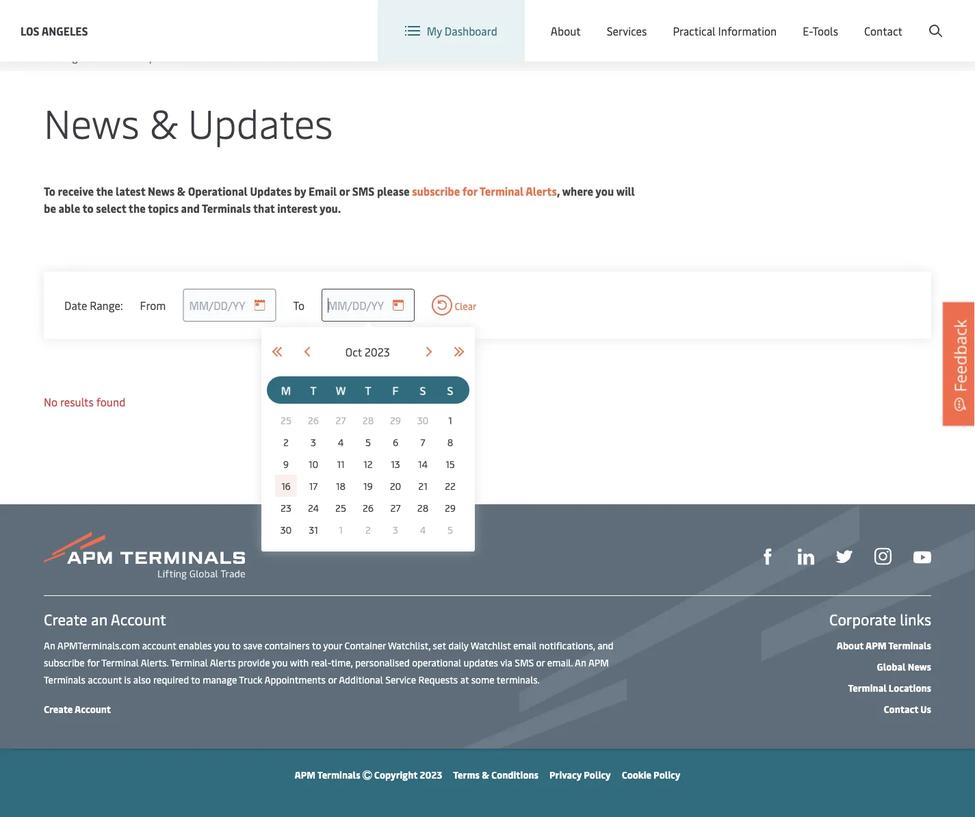 Task type: vqa. For each thing, say whether or not it's contained in the screenshot.
"PHYTOSANITARY"
no



Task type: describe. For each thing, give the bounding box(es) containing it.
to left the save
[[232, 639, 241, 652]]

real-
[[311, 656, 331, 669]]

1 vertical spatial account
[[111, 609, 166, 630]]

news up locations
[[908, 660, 932, 673]]

0 vertical spatial 1 link
[[442, 412, 459, 429]]

and inside , where you will be able to select the topics and terminals that interest you.
[[181, 201, 200, 216]]

you inside , where you will be able to select the topics and terminals that interest you.
[[596, 184, 614, 199]]

1 vertical spatial 28 link
[[415, 500, 431, 516]]

terms & conditions
[[453, 768, 539, 781]]

31 link
[[305, 522, 322, 538]]

contact for contact us
[[884, 702, 919, 715]]

apmterminals.com
[[57, 639, 140, 652]]

0 horizontal spatial 1 link
[[333, 522, 349, 538]]

updates
[[464, 656, 498, 669]]

at
[[461, 673, 469, 686]]

news & updates
[[44, 95, 333, 149]]

to left your on the left of page
[[312, 639, 321, 652]]

10 link
[[305, 456, 322, 472]]

you.
[[320, 201, 341, 216]]

news up topics at top
[[148, 184, 175, 199]]

watchlist,
[[388, 639, 431, 652]]

news right >
[[108, 51, 131, 64]]

1 horizontal spatial account
[[142, 639, 176, 652]]

apm terminals ⓒ copyright 2023
[[295, 768, 442, 781]]

alerts.
[[141, 656, 169, 669]]

21
[[419, 480, 428, 493]]

policy for privacy policy
[[584, 768, 611, 781]]

terminals inside , where you will be able to select the topics and terminals that interest you.
[[202, 201, 251, 216]]

apm inside an apmterminals.com account enables you to save containers to your container watchlist, set daily watchlist email notifications, and subscribe for terminal alerts. terminal alerts provide you with real-time, personalised operational updates via sms or email. an apm terminals account is also required to manage truck appointments or additional service requests at some terminals.
[[589, 656, 609, 669]]

0 horizontal spatial 4 link
[[333, 434, 349, 450]]

1 vertical spatial 26
[[363, 502, 374, 515]]

27 for bottommost 27 link
[[391, 502, 401, 515]]

manage
[[203, 673, 237, 686]]

terms & conditions link
[[453, 768, 539, 781]]

news down >
[[44, 95, 140, 149]]

the inside , where you will be able to select the topics and terminals that interest you.
[[129, 201, 146, 216]]

20 link
[[388, 478, 404, 494]]

1 t from the left
[[311, 383, 317, 397]]

23 link
[[278, 500, 294, 516]]

via
[[501, 656, 513, 669]]

16
[[281, 480, 291, 493]]

terminals up global news
[[889, 639, 932, 652]]

12
[[364, 458, 373, 471]]

2 for the topmost 2 'link'
[[283, 436, 289, 449]]

terminals.
[[497, 673, 540, 686]]

0 vertical spatial the
[[96, 184, 113, 199]]

about apm terminals
[[837, 639, 932, 652]]

for inside an apmterminals.com account enables you to save containers to your container watchlist, set daily watchlist email notifications, and subscribe for terminal alerts. terminal alerts provide you with real-time, personalised operational updates via sms or email. an apm terminals account is also required to manage truck appointments or additional service requests at some terminals.
[[87, 656, 100, 669]]

about for about apm terminals
[[837, 639, 864, 652]]

0 horizontal spatial 1
[[339, 523, 343, 536]]

where
[[563, 184, 594, 199]]

contact us link
[[884, 702, 932, 715]]

17
[[309, 480, 318, 493]]

5 for bottom 5 link
[[448, 523, 453, 536]]

corporate
[[830, 609, 897, 630]]

email.
[[548, 656, 573, 669]]

w
[[336, 383, 346, 397]]

2 vertical spatial account
[[75, 702, 111, 715]]

2 vertical spatial you
[[272, 656, 288, 669]]

time,
[[331, 656, 353, 669]]

1 horizontal spatial 28
[[417, 502, 429, 515]]

practical information
[[673, 23, 777, 38]]

to receive the latest news & operational updates by email or sms please subscribe for terminal alerts
[[44, 184, 557, 199]]

to for to receive the latest news & operational updates by email or sms please subscribe for terminal alerts
[[44, 184, 55, 199]]

14 link
[[415, 456, 431, 472]]

24 link
[[305, 500, 322, 516]]

1 horizontal spatial or
[[339, 184, 350, 199]]

you tube link
[[914, 547, 932, 564]]

0 vertical spatial updates
[[143, 51, 178, 64]]

terms
[[453, 768, 480, 781]]

0 horizontal spatial or
[[328, 673, 337, 686]]

3 for left 3 link
[[311, 436, 316, 449]]

to for to
[[293, 298, 305, 313]]

oct
[[346, 344, 362, 359]]

2 s from the left
[[447, 383, 454, 397]]

requests
[[419, 673, 458, 686]]

7 link
[[415, 434, 431, 450]]

0 vertical spatial 26
[[308, 414, 319, 427]]

0 horizontal spatial an
[[44, 639, 55, 652]]

0 vertical spatial apm
[[866, 639, 887, 652]]

0 horizontal spatial 3 link
[[305, 434, 322, 450]]

1 vertical spatial los angeles link
[[44, 51, 95, 64]]

11
[[337, 458, 345, 471]]

instagram image
[[875, 548, 892, 565]]

0 horizontal spatial 27 link
[[333, 412, 349, 429]]

1 vertical spatial 5 link
[[442, 522, 459, 538]]

able
[[59, 201, 80, 216]]

cookie policy link
[[622, 768, 681, 781]]

location
[[626, 13, 668, 27]]

about apm terminals link
[[837, 639, 932, 652]]

subscribe inside an apmterminals.com account enables you to save containers to your container watchlist, set daily watchlist email notifications, and subscribe for terminal alerts. terminal alerts provide you with real-time, personalised operational updates via sms or email. an apm terminals account is also required to manage truck appointments or additional service requests at some terminals.
[[44, 656, 85, 669]]

your
[[323, 639, 342, 652]]

information
[[719, 23, 777, 38]]

0 horizontal spatial you
[[214, 639, 230, 652]]

to inside , where you will be able to select the topics and terminals that interest you.
[[83, 201, 94, 216]]

about button
[[551, 0, 581, 62]]

9 link
[[278, 456, 294, 472]]

practical
[[673, 23, 716, 38]]

switch location button
[[568, 12, 668, 28]]

sms inside an apmterminals.com account enables you to save containers to your container watchlist, set daily watchlist email notifications, and subscribe for terminal alerts. terminal alerts provide you with real-time, personalised operational updates via sms or email. an apm terminals account is also required to manage truck appointments or additional service requests at some terminals.
[[515, 656, 534, 669]]

subscribe for terminal alerts link
[[412, 184, 557, 199]]

0 horizontal spatial 28 link
[[360, 412, 377, 429]]

3 for right 3 link
[[393, 523, 398, 536]]

copyright
[[374, 768, 418, 781]]

31
[[309, 523, 318, 536]]

create an account
[[44, 609, 166, 630]]

0 horizontal spatial apm
[[295, 768, 316, 781]]

is
[[124, 673, 131, 686]]

global news link
[[877, 660, 932, 673]]

contact button
[[865, 0, 903, 62]]

clear
[[453, 300, 477, 313]]

30 for 30 link to the top
[[417, 414, 429, 427]]

1 horizontal spatial 1
[[449, 414, 452, 427]]

17 link
[[305, 478, 322, 494]]

0 vertical spatial 29 link
[[388, 412, 404, 429]]

los angeles
[[21, 23, 88, 38]]

found
[[96, 395, 125, 409]]

1 vertical spatial 27 link
[[388, 500, 404, 516]]

>
[[101, 51, 105, 64]]

11 link
[[333, 456, 349, 472]]

global for global menu
[[712, 13, 743, 28]]

date range:
[[64, 298, 123, 313]]

f
[[393, 383, 399, 397]]

0 vertical spatial alerts
[[526, 184, 557, 199]]

my dashboard button
[[405, 0, 498, 62]]

tools
[[813, 23, 839, 38]]

0 vertical spatial los angeles link
[[21, 22, 88, 39]]

27 for the leftmost 27 link
[[336, 414, 346, 427]]

practical information button
[[673, 0, 777, 62]]

Page number field
[[868, 455, 890, 477]]

0 vertical spatial subscribe
[[412, 184, 460, 199]]

1 horizontal spatial 25
[[336, 502, 346, 515]]

facebook image
[[760, 549, 776, 565]]

5 for the left 5 link
[[366, 436, 371, 449]]

watchlist
[[471, 639, 511, 652]]

1 vertical spatial an
[[575, 656, 587, 669]]

create for create account
[[44, 702, 73, 715]]

create for create an account
[[44, 609, 87, 630]]

0 vertical spatial 28
[[363, 414, 374, 427]]

an
[[91, 609, 108, 630]]

1 horizontal spatial 26 link
[[360, 500, 377, 516]]

0 horizontal spatial 25
[[281, 414, 292, 427]]

0 horizontal spatial sms
[[352, 184, 375, 199]]

15
[[446, 458, 455, 471]]

0 horizontal spatial 25 link
[[278, 412, 294, 429]]

services button
[[607, 0, 647, 62]]

1 vertical spatial 4 link
[[415, 522, 431, 538]]

19 link
[[360, 478, 377, 494]]

enables
[[179, 639, 212, 652]]

,
[[557, 184, 560, 199]]

13
[[391, 458, 400, 471]]

no results found
[[44, 395, 125, 409]]

e-
[[803, 23, 813, 38]]

angeles for los angeles > news & updates
[[61, 51, 95, 64]]

email
[[513, 639, 537, 652]]

24
[[308, 502, 319, 515]]

14
[[418, 458, 428, 471]]

/
[[868, 13, 873, 27]]

corporate links
[[830, 609, 932, 630]]



Task type: locate. For each thing, give the bounding box(es) containing it.
terminal up is
[[102, 656, 139, 669]]

5 down "22" link
[[448, 523, 453, 536]]

1 horizontal spatial 30
[[417, 414, 429, 427]]

about
[[551, 23, 581, 38], [837, 639, 864, 652]]

policy right cookie
[[654, 768, 681, 781]]

27 link down w
[[333, 412, 349, 429]]

0 horizontal spatial subscribe
[[44, 656, 85, 669]]

26 link up the 10 link
[[305, 412, 322, 429]]

services
[[607, 23, 647, 38]]

an apmterminals.com account enables you to save containers to your container watchlist, set daily watchlist email notifications, and subscribe for terminal alerts. terminal alerts provide you with real-time, personalised operational updates via sms or email. an apm terminals account is also required to manage truck appointments or additional service requests at some terminals.
[[44, 639, 614, 686]]

29 link down "22" link
[[442, 500, 459, 516]]

that
[[253, 201, 275, 216]]

1 link right 31 link
[[333, 522, 349, 538]]

4 down 21
[[420, 523, 426, 536]]

los inside 'link'
[[21, 23, 39, 38]]

the
[[96, 184, 113, 199], [129, 201, 146, 216]]

1 horizontal spatial global
[[877, 660, 906, 673]]

set
[[433, 639, 446, 652]]

shape link
[[760, 547, 776, 565]]

0 vertical spatial create
[[875, 13, 907, 27]]

s right f
[[420, 383, 426, 397]]

subscribe right please
[[412, 184, 460, 199]]

, where you will be able to select the topics and terminals that interest you.
[[44, 184, 635, 216]]

To text field
[[322, 289, 415, 322]]

sms
[[352, 184, 375, 199], [515, 656, 534, 669]]

0 horizontal spatial 29
[[390, 414, 401, 427]]

0 horizontal spatial 2 link
[[278, 434, 294, 450]]

alerts
[[526, 184, 557, 199], [210, 656, 236, 669]]

login
[[839, 13, 866, 27]]

2 horizontal spatial apm
[[866, 639, 887, 652]]

account right contact dropdown button
[[909, 13, 950, 27]]

apm down the 'notifications,'
[[589, 656, 609, 669]]

2 down 19 on the left bottom of page
[[366, 523, 371, 536]]

angeles left >
[[61, 51, 95, 64]]

29
[[390, 414, 401, 427], [445, 502, 456, 515]]

linkedin image
[[798, 549, 815, 565]]

account down apmterminals.com
[[75, 702, 111, 715]]

30 link up 7 "link"
[[415, 412, 431, 429]]

0 vertical spatial for
[[463, 184, 478, 199]]

and inside an apmterminals.com account enables you to save containers to your container watchlist, set daily watchlist email notifications, and subscribe for terminal alerts. terminal alerts provide you with real-time, personalised operational updates via sms or email. an apm terminals account is also required to manage truck appointments or additional service requests at some terminals.
[[598, 639, 614, 652]]

3 link down 20
[[388, 522, 404, 538]]

privacy policy
[[550, 768, 611, 781]]

27 link
[[333, 412, 349, 429], [388, 500, 404, 516]]

and right topics at top
[[181, 201, 200, 216]]

terminal left ,
[[480, 184, 524, 199]]

1 vertical spatial about
[[837, 639, 864, 652]]

0 vertical spatial account
[[142, 639, 176, 652]]

0 vertical spatial angeles
[[42, 23, 88, 38]]

feedback
[[949, 320, 972, 392]]

30 up 7
[[417, 414, 429, 427]]

please
[[377, 184, 410, 199]]

ⓒ
[[363, 768, 372, 781]]

0 vertical spatial 5 link
[[360, 434, 377, 450]]

1 up 8
[[449, 414, 452, 427]]

about left switch
[[551, 23, 581, 38]]

1 horizontal spatial 2 link
[[360, 522, 377, 538]]

1 policy from the left
[[584, 768, 611, 781]]

angeles for los angeles
[[42, 23, 88, 38]]

switch location
[[590, 13, 668, 27]]

0 horizontal spatial 30 link
[[278, 522, 294, 538]]

los for los angeles > news & updates
[[44, 51, 59, 64]]

links
[[901, 609, 932, 630]]

2 vertical spatial create
[[44, 702, 73, 715]]

select
[[96, 201, 126, 216]]

the down latest
[[129, 201, 146, 216]]

notifications,
[[539, 639, 595, 652]]

will
[[617, 184, 635, 199]]

about for about
[[551, 23, 581, 38]]

0 horizontal spatial policy
[[584, 768, 611, 781]]

1 vertical spatial 29 link
[[442, 500, 459, 516]]

6
[[393, 436, 399, 449]]

news
[[108, 51, 131, 64], [44, 95, 140, 149], [148, 184, 175, 199], [908, 660, 932, 673]]

4 for "4" 'link' to the bottom
[[420, 523, 426, 536]]

28 link down 21
[[415, 500, 431, 516]]

2 link up 9 link
[[278, 434, 294, 450]]

2 link down 19 link
[[360, 522, 377, 538]]

27
[[336, 414, 346, 427], [391, 502, 401, 515]]

0 horizontal spatial 5 link
[[360, 434, 377, 450]]

you down containers
[[272, 656, 288, 669]]

2 horizontal spatial or
[[536, 656, 545, 669]]

policy right privacy
[[584, 768, 611, 781]]

0 horizontal spatial account
[[88, 673, 122, 686]]

angeles up los angeles > news & updates
[[42, 23, 88, 38]]

0 vertical spatial contact
[[865, 23, 903, 38]]

or down time,
[[328, 673, 337, 686]]

terminal down enables
[[171, 656, 208, 669]]

2 vertical spatial or
[[328, 673, 337, 686]]

1 vertical spatial 27
[[391, 502, 401, 515]]

1 right 31 link
[[339, 523, 343, 536]]

1 horizontal spatial 3 link
[[388, 522, 404, 538]]

subscribe down apmterminals.com
[[44, 656, 85, 669]]

you
[[596, 184, 614, 199], [214, 639, 230, 652], [272, 656, 288, 669]]

3
[[311, 436, 316, 449], [393, 523, 398, 536]]

1 horizontal spatial 1 link
[[442, 412, 459, 429]]

29 up 6
[[390, 414, 401, 427]]

m
[[281, 383, 291, 397]]

no
[[44, 395, 58, 409]]

From text field
[[183, 289, 276, 322]]

25
[[281, 414, 292, 427], [336, 502, 346, 515]]

account left is
[[88, 673, 122, 686]]

account
[[909, 13, 950, 27], [111, 609, 166, 630], [75, 702, 111, 715]]

global inside button
[[712, 13, 743, 28]]

1 horizontal spatial about
[[837, 639, 864, 652]]

1 horizontal spatial the
[[129, 201, 146, 216]]

us
[[921, 702, 932, 715]]

27 link down 20
[[388, 500, 404, 516]]

25 down '18' 'link'
[[336, 502, 346, 515]]

to
[[83, 201, 94, 216], [232, 639, 241, 652], [312, 639, 321, 652], [191, 673, 200, 686]]

1 horizontal spatial 5 link
[[442, 522, 459, 538]]

0 horizontal spatial to
[[44, 184, 55, 199]]

an left apmterminals.com
[[44, 639, 55, 652]]

about down "corporate"
[[837, 639, 864, 652]]

article listing 2 image
[[0, 0, 976, 45]]

0 horizontal spatial alerts
[[210, 656, 236, 669]]

5 up 12
[[366, 436, 371, 449]]

0 horizontal spatial global
[[712, 13, 743, 28]]

1 vertical spatial angeles
[[61, 51, 95, 64]]

los angeles link up los angeles > news & updates
[[21, 22, 88, 39]]

25 link down m
[[278, 412, 294, 429]]

27 down w
[[336, 414, 346, 427]]

4 link up 11 link
[[333, 434, 349, 450]]

truck
[[239, 673, 263, 686]]

feedback button
[[943, 303, 976, 426]]

28 link up 12
[[360, 412, 377, 429]]

apm left 'ⓒ'
[[295, 768, 316, 781]]

30
[[417, 414, 429, 427], [280, 523, 292, 536]]

1 horizontal spatial 3
[[393, 523, 398, 536]]

to right able
[[83, 201, 94, 216]]

1 vertical spatial 30 link
[[278, 522, 294, 538]]

26 link
[[305, 412, 322, 429], [360, 500, 377, 516]]

t right m
[[311, 383, 317, 397]]

sms down email
[[515, 656, 534, 669]]

or left email. at the right
[[536, 656, 545, 669]]

4 for left "4" 'link'
[[338, 436, 344, 449]]

sms left please
[[352, 184, 375, 199]]

1 horizontal spatial 2
[[366, 523, 371, 536]]

26 up the 10 link
[[308, 414, 319, 427]]

0 vertical spatial 30
[[417, 414, 429, 427]]

13 link
[[388, 456, 404, 472]]

28 up 12
[[363, 414, 374, 427]]

1 horizontal spatial subscribe
[[412, 184, 460, 199]]

terminal locations
[[849, 681, 932, 694]]

26 down 19 link
[[363, 502, 374, 515]]

5 link down "22" link
[[442, 522, 459, 538]]

los angeles link down los angeles
[[44, 51, 95, 64]]

an
[[44, 639, 55, 652], [575, 656, 587, 669]]

1 vertical spatial apm
[[589, 656, 609, 669]]

0 horizontal spatial and
[[181, 201, 200, 216]]

contact for contact
[[865, 23, 903, 38]]

0 vertical spatial 27 link
[[333, 412, 349, 429]]

0 horizontal spatial los
[[21, 23, 39, 38]]

s up 8
[[447, 383, 454, 397]]

1 vertical spatial the
[[129, 201, 146, 216]]

provide
[[238, 656, 270, 669]]

be
[[44, 201, 56, 216]]

1
[[449, 414, 452, 427], [339, 523, 343, 536]]

terminals down operational
[[202, 201, 251, 216]]

receive
[[58, 184, 94, 199]]

30 down 23
[[280, 523, 292, 536]]

2 t from the left
[[365, 383, 371, 397]]

30 for 30 link to the bottom
[[280, 523, 292, 536]]

cookie policy
[[622, 768, 681, 781]]

1 link
[[442, 412, 459, 429], [333, 522, 349, 538]]

1 horizontal spatial an
[[575, 656, 587, 669]]

1 vertical spatial 1 link
[[333, 522, 349, 538]]

los angeles > news & updates
[[44, 51, 178, 64]]

personalised
[[355, 656, 410, 669]]

policy
[[584, 768, 611, 781], [654, 768, 681, 781]]

1 horizontal spatial 4
[[420, 523, 426, 536]]

global menu
[[712, 13, 774, 28]]

required
[[153, 673, 189, 686]]

28 down 21
[[417, 502, 429, 515]]

1 vertical spatial los
[[44, 51, 59, 64]]

1 horizontal spatial 30 link
[[415, 412, 431, 429]]

2 up 9
[[283, 436, 289, 449]]

terminals left 'ⓒ'
[[318, 768, 361, 781]]

1 vertical spatial contact
[[884, 702, 919, 715]]

1 vertical spatial 26 link
[[360, 500, 377, 516]]

1 vertical spatial create
[[44, 609, 87, 630]]

1 vertical spatial updates
[[188, 95, 333, 149]]

0 horizontal spatial 27
[[336, 414, 346, 427]]

create account
[[44, 702, 111, 715]]

22
[[445, 480, 456, 493]]

you right enables
[[214, 639, 230, 652]]

30 link down 23
[[278, 522, 294, 538]]

to left manage
[[191, 673, 200, 686]]

0 vertical spatial 2
[[283, 436, 289, 449]]

26 link down 19 link
[[360, 500, 377, 516]]

containers
[[265, 639, 310, 652]]

operational
[[412, 656, 461, 669]]

15 link
[[442, 456, 459, 472]]

2 policy from the left
[[654, 768, 681, 781]]

2 for 2 'link' to the bottom
[[366, 523, 371, 536]]

0 vertical spatial about
[[551, 23, 581, 38]]

an right email. at the right
[[575, 656, 587, 669]]

27 down 20
[[391, 502, 401, 515]]

18
[[336, 480, 346, 493]]

16 link
[[275, 475, 297, 497]]

0 horizontal spatial 29 link
[[388, 412, 404, 429]]

1 vertical spatial subscribe
[[44, 656, 85, 669]]

operational
[[188, 184, 248, 199]]

1 vertical spatial sms
[[515, 656, 534, 669]]

29 link up 6
[[388, 412, 404, 429]]

login / create account link
[[814, 0, 950, 40]]

you left will
[[596, 184, 614, 199]]

1 vertical spatial 30
[[280, 523, 292, 536]]

8
[[448, 436, 453, 449]]

the up select
[[96, 184, 113, 199]]

3 link up the 10 link
[[305, 434, 322, 450]]

1 vertical spatial 25 link
[[333, 500, 349, 516]]

and right the 'notifications,'
[[598, 639, 614, 652]]

1 vertical spatial you
[[214, 639, 230, 652]]

0 horizontal spatial 5
[[366, 436, 371, 449]]

account inside 'login / create account' link
[[909, 13, 950, 27]]

7
[[421, 436, 426, 449]]

1 vertical spatial 1
[[339, 523, 343, 536]]

linkedin__x28_alt_x29__3_ link
[[798, 547, 815, 565]]

angeles inside los angeles 'link'
[[42, 23, 88, 38]]

los for los angeles
[[21, 23, 39, 38]]

28
[[363, 414, 374, 427], [417, 502, 429, 515]]

clear button
[[432, 295, 477, 316]]

1 horizontal spatial 26
[[363, 502, 374, 515]]

1 vertical spatial 2 link
[[360, 522, 377, 538]]

e-tools
[[803, 23, 839, 38]]

0 vertical spatial 28 link
[[360, 412, 377, 429]]

global for global news
[[877, 660, 906, 673]]

create
[[875, 13, 907, 27], [44, 609, 87, 630], [44, 702, 73, 715]]

terminals inside an apmterminals.com account enables you to save containers to your container watchlist, set daily watchlist email notifications, and subscribe for terminal alerts. terminal alerts provide you with real-time, personalised operational updates via sms or email. an apm terminals account is also required to manage truck appointments or additional service requests at some terminals.
[[44, 673, 86, 686]]

t left f
[[365, 383, 371, 397]]

0 vertical spatial account
[[909, 13, 950, 27]]

1 horizontal spatial los
[[44, 51, 59, 64]]

19
[[364, 480, 373, 493]]

alerts up manage
[[210, 656, 236, 669]]

youtube image
[[914, 551, 932, 564]]

2 vertical spatial updates
[[250, 184, 292, 199]]

25 link down '18' 'link'
[[333, 500, 349, 516]]

1 horizontal spatial to
[[293, 298, 305, 313]]

4 link
[[333, 434, 349, 450], [415, 522, 431, 538]]

alerts left the where
[[526, 184, 557, 199]]

2 vertical spatial apm
[[295, 768, 316, 781]]

terminal down the global news link at the right bottom of the page
[[849, 681, 887, 694]]

1 horizontal spatial 29 link
[[442, 500, 459, 516]]

policy for cookie policy
[[654, 768, 681, 781]]

twitter image
[[837, 549, 853, 565]]

1 horizontal spatial alerts
[[526, 184, 557, 199]]

1 link up 8 link at bottom left
[[442, 412, 459, 429]]

apmt footer logo image
[[44, 532, 245, 580]]

account right an
[[111, 609, 166, 630]]

angeles
[[42, 23, 88, 38], [61, 51, 95, 64]]

4 link down 21
[[415, 522, 431, 538]]

1 s from the left
[[420, 383, 426, 397]]

2023
[[420, 768, 442, 781]]

0 vertical spatial los
[[21, 23, 39, 38]]

privacy
[[550, 768, 582, 781]]

1 horizontal spatial 29
[[445, 502, 456, 515]]

0 horizontal spatial the
[[96, 184, 113, 199]]

20
[[390, 480, 401, 493]]

1 horizontal spatial 27
[[391, 502, 401, 515]]

29 down "22" link
[[445, 502, 456, 515]]

0 vertical spatial 2 link
[[278, 434, 294, 450]]

1 vertical spatial or
[[536, 656, 545, 669]]

terminals up create account
[[44, 673, 86, 686]]

1 horizontal spatial 28 link
[[415, 500, 431, 516]]

25 down m
[[281, 414, 292, 427]]

0 vertical spatial global
[[712, 13, 743, 28]]

0 horizontal spatial 26 link
[[305, 412, 322, 429]]

1 vertical spatial alerts
[[210, 656, 236, 669]]

apm down corporate links at the right
[[866, 639, 887, 652]]

5 link up 12
[[360, 434, 377, 450]]

0 vertical spatial 5
[[366, 436, 371, 449]]

alerts inside an apmterminals.com account enables you to save containers to your container watchlist, set daily watchlist email notifications, and subscribe for terminal alerts. terminal alerts provide you with real-time, personalised operational updates via sms or email. an apm terminals account is also required to manage truck appointments or additional service requests at some terminals.
[[210, 656, 236, 669]]

account up alerts.
[[142, 639, 176, 652]]

0 vertical spatial 30 link
[[415, 412, 431, 429]]

or right email
[[339, 184, 350, 199]]

3 down 20
[[393, 523, 398, 536]]

1 vertical spatial and
[[598, 639, 614, 652]]

1 horizontal spatial sms
[[515, 656, 534, 669]]

3 up 10
[[311, 436, 316, 449]]

login / create account
[[839, 13, 950, 27]]

0 horizontal spatial for
[[87, 656, 100, 669]]

4 up 11
[[338, 436, 344, 449]]



